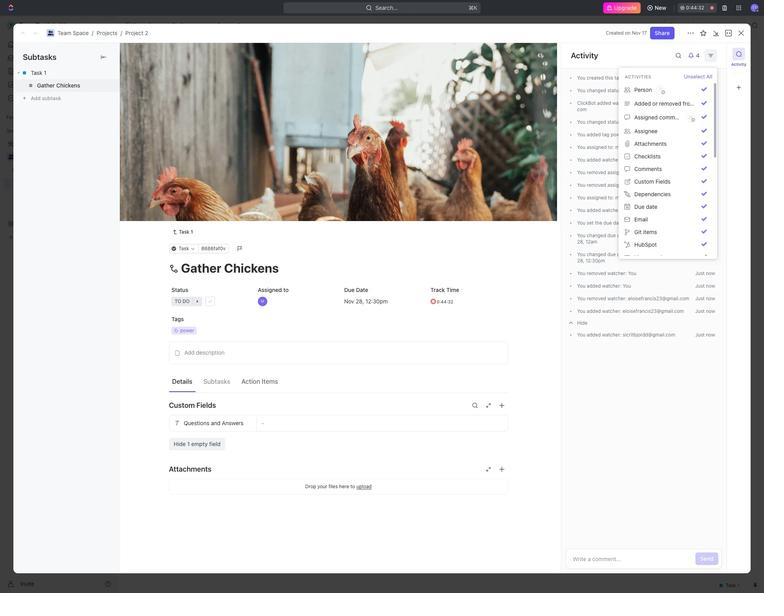 Task type: vqa. For each thing, say whether or not it's contained in the screenshot.


Task type: locate. For each thing, give the bounding box(es) containing it.
1 vertical spatial assignee:
[[608, 182, 629, 188]]

56 left all
[[698, 75, 704, 81]]

0 vertical spatial projects
[[180, 22, 201, 28]]

just now for you added watcher: sicritbjordd@gmail.com
[[695, 332, 715, 338]]

, for , 12:30 pm
[[583, 258, 585, 264]]

search
[[639, 73, 658, 79]]

0 vertical spatial project 2
[[218, 22, 241, 28]]

user group image down spaces
[[8, 155, 14, 159]]

56 mins for added watcher:
[[698, 100, 715, 106]]

hide button up person button
[[661, 71, 685, 82]]

due for am
[[608, 233, 616, 239]]

assigned down you added tag power
[[587, 144, 607, 150]]

2 status from the top
[[608, 119, 621, 125]]

0 horizontal spatial project 2
[[137, 47, 184, 60]]

1 horizontal spatial team space link
[[123, 21, 166, 30]]

55
[[698, 119, 704, 125]]

due left date
[[344, 287, 355, 293]]

1 horizontal spatial add task
[[212, 111, 233, 117]]

git items
[[635, 229, 657, 235]]

details
[[172, 378, 192, 385]]

customize
[[697, 73, 725, 79]]

0 horizontal spatial project 2 link
[[125, 30, 148, 36]]

eloisefrancis23@gmail.com for you removed watcher: eloisefrancis23@gmail.com
[[628, 296, 689, 302]]

to: for 6 mins
[[608, 195, 614, 201]]

status up power
[[608, 119, 621, 125]]

0 vertical spatial assigned
[[587, 144, 607, 150]]

custom fields inside dropdown button
[[169, 401, 216, 410]]

board link
[[146, 71, 163, 82]]

1 vertical spatial 1 button
[[177, 150, 188, 158]]

assigned for assigned to
[[258, 287, 282, 293]]

2 vertical spatial project
[[137, 47, 172, 60]]

add task button down the task 2 at the top left of the page
[[155, 163, 185, 173]]

0 vertical spatial list
[[177, 73, 187, 79]]

2 assignee: from the top
[[608, 182, 629, 188]]

just for you added watcher: you
[[695, 283, 705, 289]]

1 vertical spatial due
[[344, 287, 355, 293]]

list for list moved
[[635, 254, 644, 261]]

activities
[[625, 74, 652, 79]]

1 vertical spatial list
[[696, 100, 706, 107]]

custom fields
[[635, 178, 671, 185], [169, 401, 216, 410]]

tree inside sidebar 'navigation'
[[3, 137, 114, 244]]

6 for you assigned to: mariaaawilliams@gmail.com
[[701, 195, 704, 201]]

due for pm
[[608, 252, 616, 258]]

task
[[615, 75, 624, 81]]

2 vertical spatial add task button
[[155, 163, 185, 173]]

1 vertical spatial 6
[[701, 207, 704, 213]]

removed
[[659, 100, 682, 107], [587, 170, 606, 176], [587, 182, 606, 188], [587, 271, 606, 276], [587, 296, 606, 302]]

hide button inside the task sidebar content section
[[566, 318, 722, 329]]

13 mins from the top
[[705, 233, 715, 239]]

activity
[[571, 51, 598, 60], [732, 62, 747, 67]]

user group image
[[48, 31, 53, 35], [8, 155, 14, 159]]

0 vertical spatial assigned
[[635, 114, 658, 121]]

6
[[701, 195, 704, 201], [701, 207, 704, 213]]

automations
[[697, 22, 730, 28]]

2 horizontal spatial to do
[[674, 119, 688, 125]]

0 vertical spatial to:
[[608, 144, 614, 150]]

share right 17
[[655, 30, 670, 36]]

5 just now from the top
[[695, 332, 715, 338]]

0 horizontal spatial list
[[177, 73, 187, 79]]

2 inside the task sidebar content section
[[701, 252, 704, 258]]

1 horizontal spatial fields
[[656, 178, 671, 185]]

0 vertical spatial activity
[[571, 51, 598, 60]]

attachments up checklists
[[635, 140, 667, 147]]

add task down the task 2 at the top left of the page
[[159, 164, 182, 171]]

hide
[[671, 73, 683, 79], [409, 92, 420, 98], [577, 320, 588, 326], [174, 441, 186, 447]]

1 vertical spatial 56 mins
[[698, 88, 715, 93]]

assigned inside assigned comments button
[[635, 114, 658, 121]]

do up eloisefrancis23@gmail.
[[659, 88, 665, 93]]

due down you set the due date to nov 28
[[608, 233, 616, 239]]

you assigned to: mariaaawilliams@gmail.com for 10 mins
[[577, 144, 678, 150]]

0 vertical spatial due
[[635, 203, 645, 210]]

, left 12:30
[[583, 258, 585, 264]]

assignee:
[[608, 170, 629, 176], [608, 182, 629, 188]]

mariaaawilliams@gmail.com up comments
[[623, 157, 685, 163]]

1
[[44, 69, 46, 76], [172, 137, 175, 144], [184, 137, 186, 143], [185, 151, 187, 157], [191, 229, 193, 235], [187, 441, 190, 447]]

2 vertical spatial due
[[608, 252, 616, 258]]

add task button up customize
[[703, 48, 736, 60]]

changed up am on the top
[[587, 233, 606, 239]]

list link
[[176, 71, 187, 82]]

56 up 55
[[698, 100, 704, 106]]

to do down the task 2 at the top left of the page
[[146, 187, 161, 192]]

list down hubspot
[[635, 254, 644, 261]]

3 10 from the top
[[698, 170, 704, 176]]

1 , from the top
[[583, 239, 585, 245]]

date up you removed watcher: you
[[617, 252, 627, 258]]

changed status from for 56 mins
[[586, 88, 634, 93]]

1 horizontal spatial due
[[635, 203, 645, 210]]

0 vertical spatial changed status from
[[586, 88, 634, 93]]

now for you removed watcher: you
[[706, 271, 715, 276]]

4
[[701, 233, 704, 239]]

calendar
[[201, 73, 225, 79]]

2 horizontal spatial add task button
[[703, 48, 736, 60]]

from up hubspot
[[629, 233, 639, 239]]

0 vertical spatial attachments
[[635, 140, 667, 147]]

due inside button
[[635, 203, 645, 210]]

power
[[611, 132, 625, 138]]

1 vertical spatial projects
[[97, 30, 117, 36]]

you created this task
[[577, 75, 624, 81]]

1 button for 2
[[177, 150, 188, 158]]

6 mins
[[701, 195, 715, 201], [701, 207, 715, 213]]

1 vertical spatial team
[[58, 30, 71, 36]]

custom
[[635, 178, 654, 185], [169, 401, 195, 410]]

0 vertical spatial custom fields
[[635, 178, 671, 185]]

space for team space / projects / project 2
[[73, 30, 89, 36]]

dependencies
[[635, 191, 671, 198]]

1 horizontal spatial custom
[[635, 178, 654, 185]]

hide inside button
[[409, 92, 420, 98]]

fields down "comments" button
[[656, 178, 671, 185]]

favorites button
[[3, 113, 30, 122]]

Search tasks... text field
[[666, 90, 745, 101]]

1 vertical spatial ,
[[583, 258, 585, 264]]

2 you added watcher: mariaaawilliams@gmail.com from the top
[[577, 207, 685, 213]]

do down the task 2 at the top left of the page
[[154, 187, 161, 192]]

2 6 mins from the top
[[701, 207, 715, 213]]

mins
[[705, 75, 715, 81], [705, 88, 715, 93], [705, 100, 715, 106], [705, 119, 715, 125], [705, 132, 715, 138], [705, 144, 715, 150], [705, 157, 715, 163], [705, 170, 715, 176], [705, 182, 715, 188], [705, 195, 715, 201], [705, 207, 715, 213], [705, 220, 715, 226], [705, 233, 715, 239], [705, 252, 715, 258]]

6 mins for you assigned to: mariaaawilliams@gmail.com
[[701, 195, 715, 201]]

date down dependencies
[[646, 203, 658, 210]]

created
[[606, 30, 624, 36]]

items
[[262, 378, 278, 385]]

nov down 'email' button at right top
[[663, 233, 672, 239]]

56 down 'unselect all'
[[698, 88, 704, 93]]

0 vertical spatial to do
[[651, 88, 665, 93]]

checklists button
[[622, 150, 710, 163]]

nov 28 for am
[[577, 233, 672, 245]]

added or removed from list
[[635, 100, 706, 107]]

2 mins from the top
[[705, 88, 715, 93]]

5 mins
[[701, 220, 715, 226]]

subtasks inside button
[[203, 378, 230, 385]]

to inside the drop your files here to upload
[[351, 484, 355, 490]]

add left description
[[184, 350, 195, 356]]

1 vertical spatial add task button
[[202, 110, 236, 119]]

4 just now from the top
[[695, 308, 715, 314]]

1 nov 28 from the top
[[577, 233, 672, 245]]

changed up you added tag power
[[587, 119, 606, 125]]

mariaaawilliams@gmail.com down checklists button
[[630, 170, 692, 176]]

4 10 from the top
[[698, 182, 704, 188]]

0 vertical spatial add task
[[707, 50, 731, 57]]

4 now from the top
[[706, 308, 715, 314]]

1 vertical spatial custom
[[169, 401, 195, 410]]

0 vertical spatial ,
[[583, 239, 585, 245]]

files
[[329, 484, 338, 490]]

0 vertical spatial 56 mins
[[698, 75, 715, 81]]

subtasks
[[23, 52, 56, 62], [203, 378, 230, 385]]

due for due date
[[344, 287, 355, 293]]

changed status from for 55 mins
[[586, 119, 634, 125]]

1 vertical spatial assigned
[[258, 287, 282, 293]]

0 vertical spatial you assigned to: mariaaawilliams@gmail.com
[[577, 144, 678, 150]]

custom fields inside button
[[635, 178, 671, 185]]

assignee: left comments
[[608, 170, 629, 176]]

0 horizontal spatial add task button
[[155, 163, 185, 173]]

2 changed status from from the top
[[586, 119, 634, 125]]

assigned to
[[258, 287, 289, 293]]

1 horizontal spatial activity
[[732, 62, 747, 67]]

0 horizontal spatial custom fields
[[169, 401, 216, 410]]

assigned
[[635, 114, 658, 121], [258, 287, 282, 293]]

moved
[[645, 254, 662, 261]]

1 you added watcher: mariaaawilliams@gmail.com from the top
[[577, 157, 685, 163]]

to: for 10 mins
[[608, 144, 614, 150]]

1 vertical spatial you removed assignee: mariaaawilliams@gmail.com
[[577, 182, 692, 188]]

attachments down the 'hide 1 empty field'
[[169, 465, 212, 474]]

6 mins from the top
[[705, 144, 715, 150]]

1 changed status from from the top
[[586, 88, 634, 93]]

10
[[698, 144, 704, 150], [698, 157, 704, 163], [698, 170, 704, 176], [698, 182, 704, 188]]

sidebar navigation
[[0, 16, 118, 594]]

you assigned to: mariaaawilliams@gmail.com down power
[[577, 144, 678, 150]]

1 vertical spatial project
[[125, 30, 143, 36]]

5 just from the top
[[695, 332, 705, 338]]

just now for you removed watcher: you
[[695, 271, 715, 276]]

due date
[[344, 287, 368, 293]]

changed due date from nov 28 to down hubspot
[[586, 252, 663, 258]]

1 6 mins from the top
[[701, 195, 715, 201]]

1 mins from the top
[[705, 75, 715, 81]]

4 10 mins from the top
[[698, 182, 715, 188]]

2 just from the top
[[695, 283, 705, 289]]

1 56 from the top
[[698, 75, 704, 81]]

share button right 17
[[650, 27, 675, 39]]

2 vertical spatial do
[[154, 187, 161, 192]]

nov up git
[[631, 220, 639, 226]]

list inside button
[[635, 254, 644, 261]]

from down hubspot
[[629, 252, 639, 258]]

eloisefrancis23@gmail.com down you removed watcher: eloisefrancis23@gmail.com
[[623, 308, 684, 314]]

1 vertical spatial fields
[[197, 401, 216, 410]]

56 for added watcher:
[[698, 100, 704, 106]]

0 vertical spatial subtasks
[[23, 52, 56, 62]]

11 mins from the top
[[705, 207, 715, 213]]

1 vertical spatial nov 28
[[577, 252, 672, 264]]

project
[[218, 22, 236, 28], [125, 30, 143, 36], [137, 47, 172, 60]]

activity inside the task sidebar content section
[[571, 51, 598, 60]]

0 vertical spatial assignee:
[[608, 170, 629, 176]]

hide button up sicritbjordd@gmail.com
[[566, 318, 722, 329]]

search...
[[376, 4, 398, 11]]

space up home link
[[73, 30, 89, 36]]

0 horizontal spatial to do
[[146, 187, 161, 192]]

due up you removed watcher: you
[[608, 252, 616, 258]]

, for , 12 am
[[583, 239, 585, 245]]

do left 55
[[682, 119, 688, 125]]

hide button
[[661, 71, 685, 82], [566, 318, 722, 329]]

assigned up the
[[587, 195, 607, 201]]

tag
[[602, 132, 610, 138]]

1 56 mins from the top
[[698, 75, 715, 81]]

custom inside dropdown button
[[169, 401, 195, 410]]

2 assigned from the top
[[587, 195, 607, 201]]

4 just from the top
[[695, 308, 705, 314]]

1 vertical spatial assigned
[[587, 195, 607, 201]]

add up customize
[[707, 50, 718, 57]]

1 vertical spatial subtasks
[[203, 378, 230, 385]]

2 just now from the top
[[695, 283, 715, 289]]

1 vertical spatial user group image
[[8, 155, 14, 159]]

user group image up home link
[[48, 31, 53, 35]]

nov up hubspot
[[640, 233, 649, 239]]

project 2 link
[[208, 21, 243, 30], [125, 30, 148, 36]]

1 6 from the top
[[701, 195, 704, 201]]

1 vertical spatial custom fields
[[169, 401, 216, 410]]

to: up you set the due date to nov 28
[[608, 195, 614, 201]]

0 vertical spatial status
[[608, 88, 621, 93]]

removed up the comments
[[659, 100, 682, 107]]

0 horizontal spatial team
[[58, 30, 71, 36]]

2 horizontal spatial add task
[[707, 50, 731, 57]]

3 changed from the top
[[587, 233, 606, 239]]

fields
[[656, 178, 671, 185], [197, 401, 216, 410]]

project 2
[[218, 22, 241, 28], [137, 47, 184, 60]]

custom fields button
[[622, 176, 710, 188]]

1 vertical spatial do
[[682, 119, 688, 125]]

2 now from the top
[[706, 283, 715, 289]]

1 assigned from the top
[[587, 144, 607, 150]]

2 56 mins from the top
[[698, 88, 715, 93]]

status
[[171, 287, 188, 293]]

custom inside button
[[635, 178, 654, 185]]

, 12:30 pm
[[583, 258, 605, 264]]

action items button
[[238, 375, 281, 389]]

8 mins from the top
[[705, 170, 715, 176]]

nov 28 down you set the due date to nov 28
[[577, 233, 672, 245]]

from down 'task'
[[623, 88, 633, 93]]

mariaaawilliams@gmail.com up due date
[[615, 195, 678, 201]]

1 horizontal spatial projects link
[[170, 21, 203, 30]]

0 vertical spatial 56
[[698, 75, 704, 81]]

fields up questions and answers
[[197, 401, 216, 410]]

changed due date from nov 28 to
[[586, 233, 663, 239], [586, 252, 663, 258]]

hide inside "custom fields" element
[[174, 441, 186, 447]]

1 horizontal spatial subtasks
[[203, 378, 230, 385]]

due up email
[[635, 203, 645, 210]]

2 you assigned to: mariaaawilliams@gmail.com from the top
[[577, 195, 678, 201]]

2 nov 28 from the top
[[577, 252, 672, 264]]

to do up eloisefrancis23@gmail.
[[651, 88, 665, 93]]

1 button down "progress"
[[177, 136, 188, 144]]

2 changed due date from nov 28 to from the top
[[586, 252, 663, 258]]

comments button
[[622, 163, 710, 176]]

watcher: down you added watcher: you
[[608, 296, 627, 302]]

projects link
[[170, 21, 203, 30], [97, 30, 117, 36]]

2 horizontal spatial task 1
[[179, 229, 193, 235]]

you added watcher: mariaaawilliams@gmail.com up email
[[577, 207, 685, 213]]

8686faf0v button
[[198, 244, 229, 253]]

6 for you added watcher: mariaaawilliams@gmail.com
[[701, 207, 704, 213]]

home link
[[3, 38, 114, 51]]

56 mins
[[698, 75, 715, 81], [698, 88, 715, 93], [698, 100, 715, 106]]

assignee
[[635, 128, 658, 134]]

⌘k
[[469, 4, 478, 11]]

eloisefrancis23@gmail.com up you added watcher: eloisefrancis23@gmail.com
[[628, 296, 689, 302]]

12 mins from the top
[[705, 220, 715, 226]]

team right user group image
[[133, 22, 146, 28]]

2 vertical spatial add task
[[159, 164, 182, 171]]

table link
[[238, 71, 253, 82]]

0 horizontal spatial team space link
[[58, 30, 89, 36]]

to
[[640, 88, 646, 93], [652, 88, 658, 93], [663, 119, 669, 125], [675, 119, 680, 125], [146, 187, 153, 192], [625, 220, 629, 226], [658, 233, 662, 239], [658, 252, 662, 258], [283, 287, 289, 293], [351, 484, 355, 490]]

hide 1 empty field
[[174, 441, 221, 447]]

track time
[[430, 287, 459, 293]]

subtasks down description
[[203, 378, 230, 385]]

1 vertical spatial due
[[608, 233, 616, 239]]

2 changed from the top
[[587, 119, 606, 125]]

watcher: down power
[[602, 157, 622, 163]]

just now for you added watcher: eloisefrancis23@gmail.com
[[695, 308, 715, 314]]

add task button down 'calendar' link
[[202, 110, 236, 119]]

upload
[[357, 484, 372, 490]]

1 vertical spatial you assigned to: mariaaawilliams@gmail.com
[[577, 195, 678, 201]]

you assigned to: mariaaawilliams@gmail.com up due date
[[577, 195, 678, 201]]

, 12 am
[[583, 239, 598, 245]]

due for due date
[[635, 203, 645, 210]]

changed down created
[[587, 88, 606, 93]]

1 you assigned to: mariaaawilliams@gmail.com from the top
[[577, 144, 678, 150]]

12
[[586, 239, 591, 245]]

3 56 from the top
[[698, 100, 704, 106]]

1 vertical spatial activity
[[732, 62, 747, 67]]

pm
[[598, 258, 605, 264]]

date right the
[[613, 220, 623, 226]]

assigned for 6 mins
[[587, 195, 607, 201]]

board
[[147, 73, 163, 79]]

0 vertical spatial do
[[659, 88, 665, 93]]

2
[[238, 22, 241, 28], [145, 30, 148, 36], [175, 47, 181, 60], [187, 111, 190, 117], [172, 151, 176, 158], [170, 187, 173, 192], [701, 252, 704, 258]]

changed status from down the this
[[586, 88, 634, 93]]

just for you removed watcher: eloisefrancis23@gmail.com
[[695, 296, 705, 302]]

mariaaawilliams@gmail.com up email
[[623, 207, 685, 213]]

3 56 mins from the top
[[698, 100, 715, 106]]

tree
[[3, 137, 114, 244]]

1 vertical spatial status
[[608, 119, 621, 125]]

now for you added watcher: you
[[706, 283, 715, 289]]

, left 12
[[583, 239, 585, 245]]

1 horizontal spatial projects
[[180, 22, 201, 28]]

1 horizontal spatial team
[[133, 22, 146, 28]]

assignees
[[329, 92, 352, 98]]

0 horizontal spatial activity
[[571, 51, 598, 60]]

mariaaawilliams@gmail.com up checklists
[[615, 144, 678, 150]]

1 now from the top
[[706, 271, 715, 276]]

3 just now from the top
[[695, 296, 715, 302]]

you removed assignee: mariaaawilliams@gmail.com up dependencies
[[577, 182, 692, 188]]

2 horizontal spatial list
[[696, 100, 706, 107]]

1 just now from the top
[[695, 271, 715, 276]]

you removed assignee: mariaaawilliams@gmail.com down checklists
[[577, 170, 692, 176]]

list inside button
[[696, 100, 706, 107]]

1 changed due date from nov 28 to from the top
[[586, 233, 663, 239]]

subtasks button
[[200, 375, 234, 389]]

custom up questions
[[169, 401, 195, 410]]

status for 56
[[608, 88, 621, 93]]

status up added watcher:
[[608, 88, 621, 93]]

1 horizontal spatial add task button
[[202, 110, 236, 119]]

1 horizontal spatial attachments
[[635, 140, 667, 147]]

email button
[[622, 213, 710, 226]]

just
[[695, 271, 705, 276], [695, 283, 705, 289], [695, 296, 705, 302], [695, 308, 705, 314], [695, 332, 705, 338]]

6 mins for you added watcher: mariaaawilliams@gmail.com
[[701, 207, 715, 213]]

space right user group image
[[148, 22, 164, 28]]

nov down hubspot
[[640, 252, 649, 258]]

docs
[[19, 68, 32, 75]]

0 horizontal spatial projects link
[[97, 30, 117, 36]]

3 now from the top
[[706, 296, 715, 302]]

you added watcher: mariaaawilliams@gmail.com up comments
[[577, 157, 685, 163]]

0 horizontal spatial user group image
[[8, 155, 14, 159]]

assignee: up you set the due date to nov 28
[[608, 182, 629, 188]]

subtasks down home
[[23, 52, 56, 62]]

custom down comments
[[635, 178, 654, 185]]

0 horizontal spatial space
[[73, 30, 89, 36]]

sicritbjordd@gmail.com
[[623, 332, 676, 338]]

0 vertical spatial eloisefrancis23@gmail.com
[[628, 296, 689, 302]]

2 to: from the top
[[608, 195, 614, 201]]

do
[[659, 88, 665, 93], [682, 119, 688, 125], [154, 187, 161, 192]]

1 horizontal spatial assigned
[[635, 114, 658, 121]]

2 6 from the top
[[701, 207, 704, 213]]

0 vertical spatial task 1
[[31, 69, 46, 76]]

nov
[[632, 30, 641, 36], [631, 220, 639, 226], [640, 233, 649, 239], [663, 233, 672, 239], [640, 252, 649, 258], [663, 252, 672, 258]]

2 , from the top
[[583, 258, 585, 264]]

changed due date from nov 28 to down you set the due date to nov 28
[[586, 233, 663, 239]]

you removed assignee: mariaaawilliams@gmail.com
[[577, 170, 692, 176], [577, 182, 692, 188]]

gantt link
[[266, 71, 282, 82]]

nov 28
[[577, 233, 672, 245], [577, 252, 672, 264]]

0 horizontal spatial task 1 link
[[13, 67, 120, 79]]

team up home link
[[58, 30, 71, 36]]

3 just from the top
[[695, 296, 705, 302]]

1 vertical spatial changed due date from nov 28 to
[[586, 252, 663, 258]]

nov 28 up you removed watcher: you
[[577, 252, 672, 264]]

com
[[577, 100, 687, 112]]

list right board
[[177, 73, 187, 79]]

2 56 from the top
[[698, 88, 704, 93]]

0 horizontal spatial custom
[[169, 401, 195, 410]]

1 status from the top
[[608, 88, 621, 93]]

1 to: from the top
[[608, 144, 614, 150]]

to: down tag
[[608, 144, 614, 150]]

5 now from the top
[[706, 332, 715, 338]]

1 button right the task 2 at the top left of the page
[[177, 150, 188, 158]]

1 just from the top
[[695, 271, 705, 276]]

fields inside button
[[656, 178, 671, 185]]

0 vertical spatial you added watcher: mariaaawilliams@gmail.com
[[577, 157, 685, 163]]

2 vertical spatial list
[[635, 254, 644, 261]]

to:
[[608, 144, 614, 150], [608, 195, 614, 201]]

1 horizontal spatial custom fields
[[635, 178, 671, 185]]



Task type: describe. For each thing, give the bounding box(es) containing it.
team for team space
[[133, 22, 146, 28]]

watcher: up you added watcher: you
[[608, 271, 627, 276]]

comments
[[635, 166, 662, 172]]

this
[[605, 75, 613, 81]]

removed inside button
[[659, 100, 682, 107]]

tags
[[171, 316, 184, 322]]

assigned comments
[[635, 114, 686, 121]]

1 horizontal spatial project 2 link
[[208, 21, 243, 30]]

1 assignee: from the top
[[608, 170, 629, 176]]

4 mins
[[701, 233, 715, 239]]

1 changed from the top
[[587, 88, 606, 93]]

complete
[[639, 119, 663, 125]]

0 vertical spatial task 1 link
[[13, 67, 120, 79]]

8686faf0v
[[201, 246, 225, 251]]

add description button
[[172, 347, 505, 359]]

space for team space
[[148, 22, 164, 28]]

9 mins from the top
[[705, 182, 715, 188]]

14 mins from the top
[[705, 252, 715, 258]]

added or removed from list button
[[622, 97, 710, 110]]

watcher: down you removed watcher: eloisefrancis23@gmail.com
[[602, 308, 622, 314]]

1 you removed assignee: mariaaawilliams@gmail.com from the top
[[577, 170, 692, 176]]

56 mins for changed status from
[[698, 88, 715, 93]]

1 10 mins from the top
[[698, 144, 715, 150]]

upgrade link
[[603, 2, 641, 13]]

dependencies button
[[622, 188, 710, 201]]

created
[[587, 75, 604, 81]]

changed due date from nov 28 to for , 12 am
[[586, 233, 663, 239]]

in
[[146, 111, 151, 117]]

56 for changed status from
[[698, 88, 704, 93]]

1 10 from the top
[[698, 144, 704, 150]]

watcher: left 'added'
[[613, 100, 632, 106]]

2 10 mins from the top
[[698, 157, 715, 163]]

now for you added watcher: sicritbjordd@gmail.com
[[706, 332, 715, 338]]

1 horizontal spatial task 1
[[159, 137, 175, 144]]

drop your files here to upload
[[305, 484, 372, 490]]

share for share button on the right of 17
[[655, 30, 670, 36]]

add inside button
[[184, 350, 195, 356]]

here
[[339, 484, 349, 490]]

activity inside task sidebar navigation "tab list"
[[732, 62, 747, 67]]

nov 28 for pm
[[577, 252, 672, 264]]

task 2
[[159, 151, 176, 158]]

user group image
[[125, 23, 130, 27]]

7 mins from the top
[[705, 157, 715, 163]]

12:30
[[586, 258, 598, 264]]

added
[[635, 100, 651, 107]]

removed down you added tag power
[[587, 170, 606, 176]]

time
[[446, 287, 459, 293]]

invite
[[21, 581, 34, 587]]

17
[[642, 30, 647, 36]]

you assigned to: mariaaawilliams@gmail.com for 6 mins
[[577, 195, 678, 201]]

just for you added watcher: eloisefrancis23@gmail.com
[[695, 308, 705, 314]]

attachments button
[[169, 460, 508, 479]]

0 horizontal spatial projects
[[97, 30, 117, 36]]

customize button
[[687, 71, 727, 82]]

add down the task 2 at the top left of the page
[[159, 164, 169, 171]]

1 horizontal spatial task 1 link
[[169, 227, 196, 237]]

hubspot button
[[622, 239, 710, 251]]

3 10 mins from the top
[[698, 170, 715, 176]]

send button
[[696, 553, 719, 566]]

5 mins from the top
[[705, 132, 715, 138]]

4 changed from the top
[[587, 252, 606, 258]]

items
[[643, 229, 657, 235]]

28 up 'git items'
[[641, 220, 647, 226]]

0 vertical spatial hide button
[[661, 71, 685, 82]]

progress
[[153, 111, 178, 117]]

eloisefrancis23@gmail.
[[633, 100, 687, 106]]

2 you removed assignee: mariaaawilliams@gmail.com from the top
[[577, 182, 692, 188]]

0:44:32
[[686, 5, 705, 11]]

projects inside "projects" link
[[180, 22, 201, 28]]

track
[[430, 287, 445, 293]]

questions
[[184, 420, 209, 427]]

nov down hubspot button
[[663, 252, 672, 258]]

automations button
[[693, 19, 734, 31]]

new button
[[644, 2, 671, 14]]

spaces
[[6, 128, 23, 134]]

empty
[[191, 441, 208, 447]]

2 mins
[[701, 252, 715, 258]]

watcher: down you removed watcher: you
[[602, 283, 622, 289]]

from inside button
[[683, 100, 695, 107]]

1 vertical spatial to do
[[674, 119, 688, 125]]

removed down , 12:30 pm
[[587, 271, 606, 276]]

you added watcher: you
[[577, 283, 631, 289]]

0 vertical spatial due
[[604, 220, 612, 226]]

list moved button
[[622, 251, 710, 264]]

assigned for 10 mins
[[587, 144, 607, 150]]

28 up hubspot
[[650, 233, 656, 239]]

hide inside the task sidebar content section
[[577, 320, 588, 326]]

just for you removed watcher: you
[[695, 271, 705, 276]]

you added watcher: sicritbjordd@gmail.com
[[577, 332, 676, 338]]

now for you added watcher: eloisefrancis23@gmail.com
[[706, 308, 715, 314]]

upgrade
[[614, 4, 637, 11]]

0 horizontal spatial task 1
[[31, 69, 46, 76]]

created on nov 17
[[606, 30, 647, 36]]

due date
[[635, 203, 658, 210]]

attachments button
[[622, 138, 710, 150]]

date inside button
[[646, 203, 658, 210]]

1 vertical spatial add task
[[212, 111, 233, 117]]

on
[[625, 30, 631, 36]]

due date button
[[622, 201, 710, 213]]

in progress
[[146, 111, 178, 117]]

0:44:32 button
[[678, 3, 717, 13]]

nov left 17
[[632, 30, 641, 36]]

questions and answers
[[184, 420, 243, 427]]

just now for you removed watcher: eloisefrancis23@gmail.com
[[695, 296, 715, 302]]

chickens
[[56, 82, 80, 89]]

watcher: up you set the due date to nov 28
[[602, 207, 622, 213]]

gantt
[[268, 73, 282, 79]]

4 mins from the top
[[705, 119, 715, 125]]

drop
[[305, 484, 316, 490]]

share for share button under new on the top right of page
[[669, 22, 684, 28]]

removed down you added watcher: you
[[587, 296, 606, 302]]

watcher: down you added watcher: eloisefrancis23@gmail.com
[[602, 332, 622, 338]]

55 mins
[[698, 119, 715, 125]]

44 mins
[[697, 132, 715, 138]]

1 button for 1
[[177, 136, 188, 144]]

share button down new on the top right of page
[[665, 19, 689, 32]]

inbox link
[[3, 52, 114, 64]]

docs link
[[3, 65, 114, 78]]

1 inside "custom fields" element
[[187, 441, 190, 447]]

you added watcher: mariaaawilliams@gmail.com for 6 mins
[[577, 207, 685, 213]]

date down you set the due date to nov 28
[[617, 233, 627, 239]]

from up power
[[623, 119, 633, 125]]

1 horizontal spatial user group image
[[48, 31, 53, 35]]

attachments inside button
[[635, 140, 667, 147]]

hubspot
[[635, 241, 657, 248]]

0 vertical spatial add task button
[[703, 48, 736, 60]]

clickbot
[[577, 100, 596, 106]]

person
[[635, 86, 652, 93]]

28 left 12:30
[[577, 258, 583, 264]]

just now for you added watcher: you
[[695, 283, 715, 289]]

gather chickens
[[37, 82, 80, 89]]

unselect all
[[684, 73, 713, 80]]

team for team space / projects / project 2
[[58, 30, 71, 36]]

custom fields element
[[169, 415, 508, 451]]

you removed watcher: you
[[577, 271, 637, 276]]

eloisefrancis23@gmail. com
[[577, 100, 687, 112]]

2 10 from the top
[[698, 157, 704, 163]]

am
[[591, 239, 598, 245]]

0 horizontal spatial add task
[[159, 164, 182, 171]]

calendar link
[[200, 71, 225, 82]]

list moved
[[635, 254, 662, 261]]

you added watcher: mariaaawilliams@gmail.com for 10 mins
[[577, 157, 685, 163]]

3 mins from the top
[[705, 100, 715, 106]]

and
[[211, 420, 220, 427]]

removed up the
[[587, 182, 606, 188]]

2 vertical spatial to do
[[146, 187, 161, 192]]

all
[[707, 73, 713, 80]]

1 horizontal spatial to do
[[651, 88, 665, 93]]

mariaaawilliams@gmail.com up dependencies
[[630, 182, 692, 188]]

now for you removed watcher: eloisefrancis23@gmail.com
[[706, 296, 715, 302]]

eloisefrancis23@gmail.com for you added watcher: eloisefrancis23@gmail.com
[[623, 308, 684, 314]]

user group image inside sidebar 'navigation'
[[8, 155, 14, 159]]

2 vertical spatial task 1
[[179, 229, 193, 235]]

assigned for assigned comments
[[635, 114, 658, 121]]

status for 55
[[608, 119, 621, 125]]

28 left 12
[[577, 239, 583, 245]]

person button
[[622, 82, 710, 97]]

git
[[635, 229, 642, 235]]

0 horizontal spatial subtasks
[[23, 52, 56, 62]]

10 mins from the top
[[705, 195, 715, 201]]

task sidebar navigation tab list
[[730, 48, 748, 94]]

you removed watcher: eloisefrancis23@gmail.com
[[577, 296, 689, 302]]

Edit task name text field
[[169, 260, 508, 275]]

you set the due date to nov 28
[[577, 220, 647, 226]]

0 vertical spatial project
[[218, 22, 236, 28]]

2 horizontal spatial do
[[682, 119, 688, 125]]

44
[[697, 132, 704, 138]]

fields inside dropdown button
[[197, 401, 216, 410]]

dashboards
[[19, 81, 50, 88]]

task sidebar content section
[[561, 43, 727, 574]]

search button
[[629, 71, 660, 82]]

just for you added watcher: sicritbjordd@gmail.com
[[695, 332, 705, 338]]

changed due date from nov 28 to for , 12:30 pm
[[586, 252, 663, 258]]

28 down hubspot
[[650, 252, 656, 258]]

list for list
[[177, 73, 187, 79]]

1 horizontal spatial project 2
[[218, 22, 241, 28]]

1 horizontal spatial do
[[659, 88, 665, 93]]

1 vertical spatial project 2
[[137, 47, 184, 60]]

add down 'calendar' link
[[212, 111, 221, 117]]

custom fields button
[[169, 396, 508, 415]]

you added tag power
[[577, 132, 625, 138]]

0 horizontal spatial do
[[154, 187, 161, 192]]

attachments inside dropdown button
[[169, 465, 212, 474]]

unselect
[[684, 73, 705, 80]]

assignees button
[[319, 91, 356, 100]]



